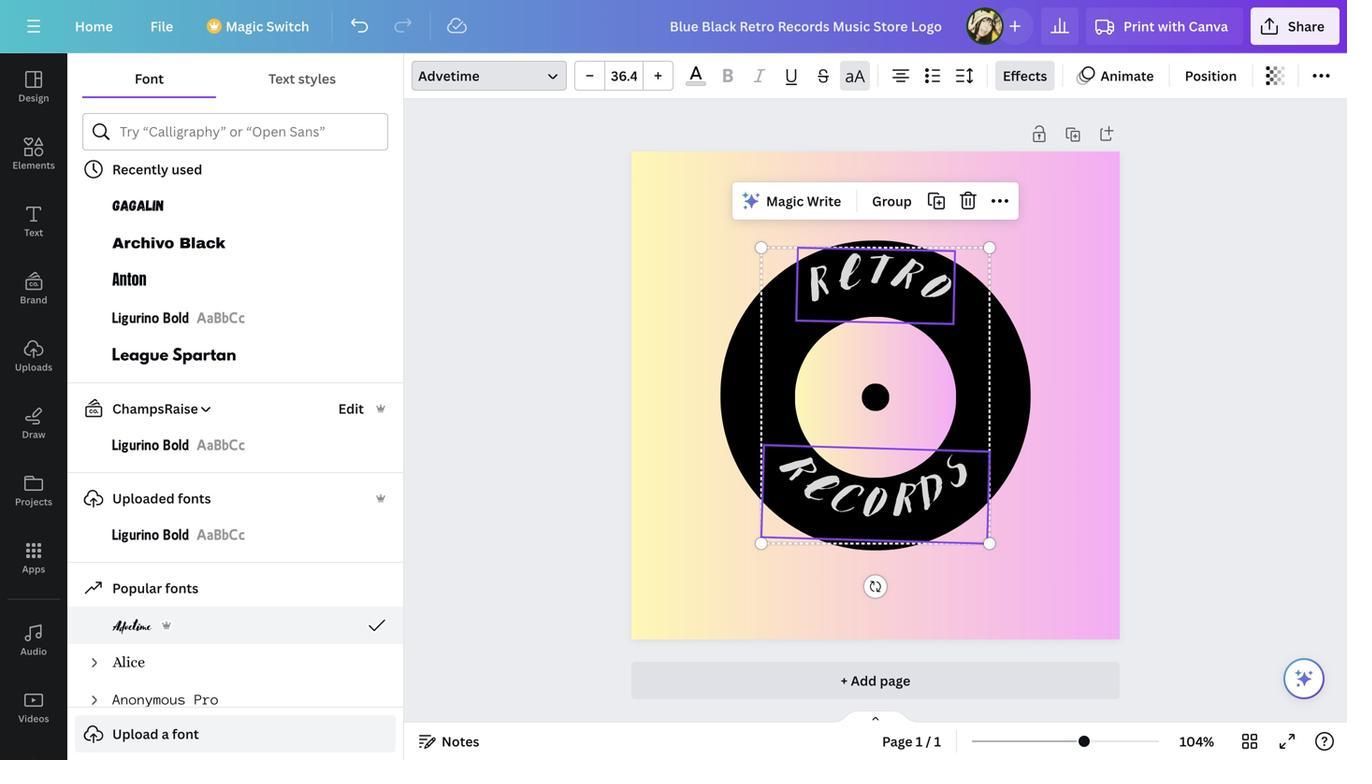 Task type: vqa. For each thing, say whether or not it's contained in the screenshot.
1st 1 from left
yes



Task type: describe. For each thing, give the bounding box(es) containing it.
edit
[[338, 400, 364, 418]]

tree containing recently used
[[67, 136, 403, 761]]

videos
[[18, 713, 49, 726]]

with
[[1158, 17, 1186, 35]]

videos button
[[0, 675, 67, 742]]

text button
[[0, 188, 67, 256]]

text styles
[[269, 70, 336, 88]]

advetime
[[418, 67, 480, 85]]

font
[[135, 70, 164, 88]]

uploaded fonts
[[112, 490, 211, 508]]

animate
[[1101, 67, 1155, 85]]

r inside e t r
[[885, 248, 922, 316]]

t
[[869, 245, 884, 310]]

o inside c o r
[[862, 478, 885, 544]]

draw
[[22, 429, 45, 441]]

c o r
[[823, 471, 921, 544]]

archivo black image
[[112, 233, 226, 256]]

apps
[[22, 563, 45, 576]]

fonts for popular fonts
[[165, 580, 199, 598]]

effects
[[1003, 67, 1048, 85]]

audio
[[20, 646, 47, 658]]

1 1 from the left
[[916, 733, 923, 751]]

a
[[162, 726, 169, 744]]

font
[[172, 726, 199, 744]]

side panel tab list
[[0, 53, 67, 761]]

projects button
[[0, 458, 67, 525]]

font button
[[82, 61, 216, 96]]

write
[[807, 192, 842, 210]]

upload
[[112, 726, 159, 744]]

show pages image
[[831, 710, 921, 725]]

share button
[[1251, 7, 1340, 45]]

d
[[908, 463, 960, 531]]

notes
[[442, 733, 480, 751]]

design button
[[0, 53, 67, 121]]

champsraise button
[[75, 398, 213, 420]]

upload a font button
[[75, 716, 396, 753]]

group button
[[865, 186, 920, 216]]

r inside c o r
[[887, 474, 921, 542]]

2 1 from the left
[[935, 733, 942, 751]]

canva
[[1189, 17, 1229, 35]]

page 1 / 1
[[883, 733, 942, 751]]

main menu bar
[[0, 0, 1348, 53]]

r left c
[[761, 443, 823, 502]]

c
[[823, 471, 864, 540]]

advetime button
[[412, 61, 567, 91]]

print
[[1124, 17, 1155, 35]]

apps button
[[0, 525, 67, 592]]

Design title text field
[[655, 7, 959, 45]]

home link
[[60, 7, 128, 45]]

add
[[851, 672, 877, 690]]

text styles button
[[216, 61, 388, 96]]

gagalin image
[[112, 196, 164, 218]]

audio button
[[0, 607, 67, 675]]

styles
[[298, 70, 336, 88]]

design
[[18, 92, 49, 104]]

brand
[[20, 294, 47, 307]]

upload a font
[[112, 726, 199, 744]]

advetime image
[[112, 615, 152, 637]]

share
[[1289, 17, 1325, 35]]

magic switch
[[226, 17, 309, 35]]

file button
[[135, 7, 188, 45]]

uploads
[[15, 361, 53, 374]]

anton image
[[112, 270, 147, 293]]

switch
[[267, 17, 309, 35]]

position button
[[1178, 61, 1245, 91]]

elements
[[12, 159, 55, 172]]

– – number field
[[611, 67, 637, 85]]

uploads button
[[0, 323, 67, 390]]



Task type: locate. For each thing, give the bounding box(es) containing it.
text left styles
[[269, 70, 295, 88]]

o right t at the top of page
[[906, 261, 957, 327]]

print with canva
[[1124, 17, 1229, 35]]

champsraise
[[112, 400, 198, 418]]

recently used
[[112, 161, 202, 178]]

magic write button
[[737, 186, 849, 216]]

r right c
[[887, 474, 921, 542]]

anonymous pro image
[[112, 690, 218, 712]]

e inside e t r
[[832, 246, 867, 314]]

page
[[883, 733, 913, 751]]

0 horizontal spatial 1
[[916, 733, 923, 751]]

magic inside button
[[766, 192, 804, 210]]

used
[[172, 161, 202, 178]]

1 horizontal spatial 1
[[935, 733, 942, 751]]

0 horizontal spatial magic
[[226, 17, 263, 35]]

magic for magic write
[[766, 192, 804, 210]]

fonts for uploaded fonts
[[178, 490, 211, 508]]

magic
[[226, 17, 263, 35], [766, 192, 804, 210]]

page
[[880, 672, 911, 690]]

magic left switch
[[226, 17, 263, 35]]

canva assistant image
[[1293, 668, 1316, 691]]

print with canva button
[[1087, 7, 1244, 45]]

fonts right popular
[[165, 580, 199, 598]]

file
[[150, 17, 173, 35]]

e for e t r
[[832, 246, 867, 314]]

magic for magic switch
[[226, 17, 263, 35]]

r left t at the top of page
[[796, 258, 845, 325]]

magic switch button
[[196, 7, 324, 45]]

s
[[930, 447, 992, 509]]

magic inside 'button'
[[226, 17, 263, 35]]

popular fonts
[[112, 580, 199, 598]]

animate button
[[1071, 61, 1162, 91]]

text
[[269, 70, 295, 88], [24, 226, 43, 239]]

0 horizontal spatial o
[[862, 478, 885, 544]]

0 vertical spatial text
[[269, 70, 295, 88]]

text for text styles
[[269, 70, 295, 88]]

r
[[885, 248, 922, 316], [796, 258, 845, 325], [761, 443, 823, 502], [887, 474, 921, 542]]

uploaded
[[112, 490, 175, 508]]

recently
[[112, 161, 169, 178]]

e t r
[[832, 245, 922, 316]]

r right t at the top of page
[[885, 248, 922, 316]]

e for e
[[789, 459, 841, 525]]

brand button
[[0, 256, 67, 323]]

text for text
[[24, 226, 43, 239]]

fonts right uploaded
[[178, 490, 211, 508]]

1 vertical spatial text
[[24, 226, 43, 239]]

ligurino bold image
[[112, 308, 189, 330], [197, 308, 245, 330], [112, 435, 189, 458], [197, 435, 245, 458], [112, 525, 189, 548], [197, 525, 245, 548]]

0 vertical spatial o
[[906, 261, 957, 327]]

alice image
[[112, 652, 145, 675]]

text up brand button
[[24, 226, 43, 239]]

1 right /
[[935, 733, 942, 751]]

notes button
[[412, 727, 487, 757]]

league spartan image
[[112, 345, 236, 368]]

1
[[916, 733, 923, 751], [935, 733, 942, 751]]

#d9d9d9 image
[[686, 82, 706, 86], [686, 82, 706, 86]]

+
[[841, 672, 848, 690]]

1 vertical spatial magic
[[766, 192, 804, 210]]

0 horizontal spatial text
[[24, 226, 43, 239]]

home
[[75, 17, 113, 35]]

1 horizontal spatial o
[[906, 261, 957, 327]]

0 vertical spatial fonts
[[178, 490, 211, 508]]

projects
[[15, 496, 52, 509]]

group
[[575, 61, 674, 91]]

magic left write
[[766, 192, 804, 210]]

Try "Calligraphy" or "Open Sans" search field
[[120, 114, 376, 150]]

effects button
[[996, 61, 1055, 91]]

popular
[[112, 580, 162, 598]]

o left "d"
[[862, 478, 885, 544]]

0 vertical spatial e
[[832, 246, 867, 314]]

tree
[[67, 136, 403, 761]]

1 horizontal spatial magic
[[766, 192, 804, 210]]

104% button
[[1167, 727, 1228, 757]]

0 vertical spatial magic
[[226, 17, 263, 35]]

+ add page
[[841, 672, 911, 690]]

1 vertical spatial e
[[789, 459, 841, 525]]

group
[[873, 192, 912, 210]]

/
[[926, 733, 932, 751]]

+ add page button
[[632, 663, 1120, 700]]

elements button
[[0, 121, 67, 188]]

o
[[906, 261, 957, 327], [862, 478, 885, 544]]

edit button
[[337, 399, 366, 419]]

104%
[[1180, 733, 1215, 751]]

1 vertical spatial fonts
[[165, 580, 199, 598]]

e
[[832, 246, 867, 314], [789, 459, 841, 525]]

draw button
[[0, 390, 67, 458]]

1 left /
[[916, 733, 923, 751]]

fonts
[[178, 490, 211, 508], [165, 580, 199, 598]]

text inside side panel "tab list"
[[24, 226, 43, 239]]

1 horizontal spatial text
[[269, 70, 295, 88]]

1 vertical spatial o
[[862, 478, 885, 544]]

position
[[1185, 67, 1238, 85]]

magic write
[[766, 192, 842, 210]]



